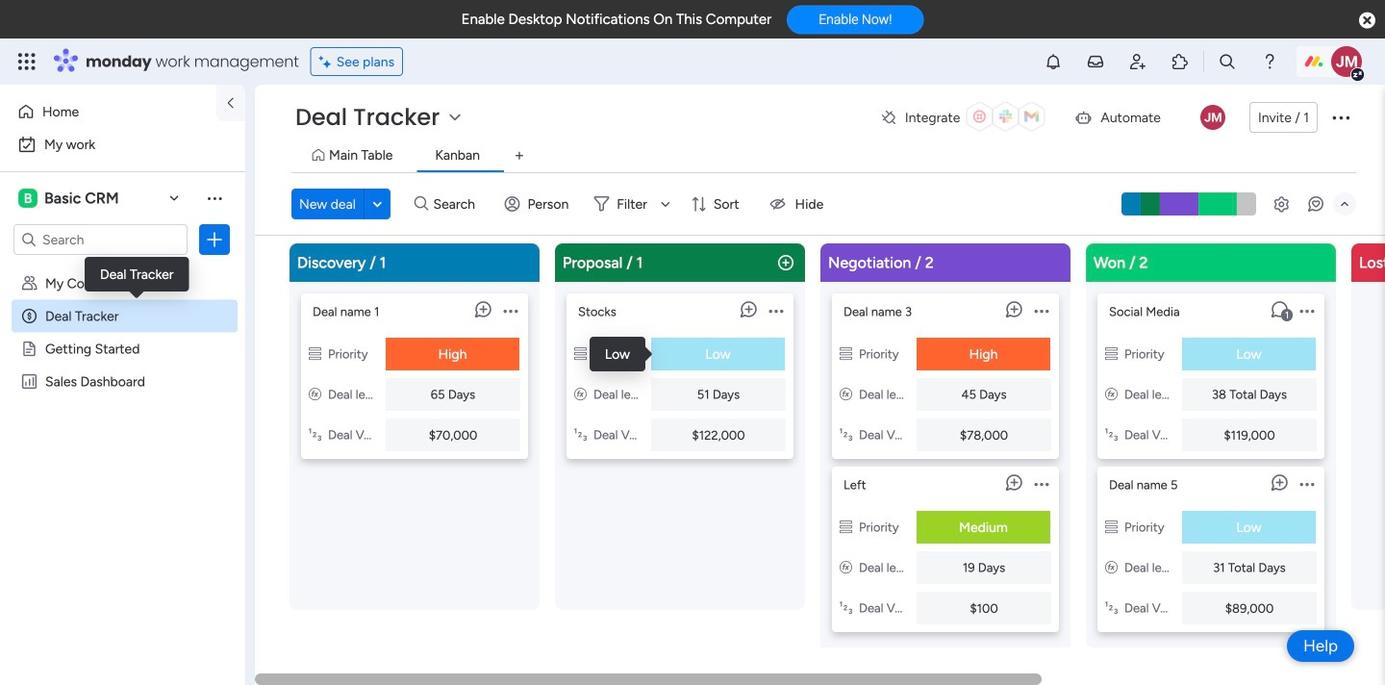 Task type: describe. For each thing, give the bounding box(es) containing it.
v2 status outline image
[[840, 346, 852, 362]]

v2 search image
[[414, 193, 429, 215]]

0 vertical spatial jeremy miller image
[[1332, 46, 1362, 77]]

1 vertical spatial option
[[12, 129, 234, 160]]

arrow down image
[[654, 192, 677, 216]]

public board image
[[20, 340, 38, 358]]

workspace image
[[18, 188, 38, 209]]

Search in workspace field
[[40, 229, 161, 251]]

workspace selection element
[[18, 187, 122, 210]]

2 horizontal spatial list box
[[1098, 286, 1325, 632]]

dapulse close image
[[1359, 11, 1376, 31]]

add view image
[[516, 149, 523, 163]]

see plans image
[[319, 51, 336, 72]]

invite members image
[[1129, 52, 1148, 71]]

monday marketplace image
[[1171, 52, 1190, 71]]

0 horizontal spatial list box
[[0, 263, 245, 658]]



Task type: vqa. For each thing, say whether or not it's contained in the screenshot.
the left v2 status outline icon
yes



Task type: locate. For each thing, give the bounding box(es) containing it.
0 horizontal spatial options image
[[1300, 466, 1315, 501]]

jeremy miller image down search everything image
[[1201, 105, 1226, 130]]

options image
[[205, 230, 224, 249], [504, 293, 518, 328], [769, 293, 784, 328], [1035, 293, 1049, 328], [1300, 293, 1315, 328]]

v2 status outline image
[[309, 346, 321, 362], [574, 346, 587, 362], [1105, 346, 1118, 362], [840, 520, 852, 535], [1105, 520, 1118, 535]]

Search field
[[429, 190, 486, 217]]

option
[[12, 96, 205, 127], [12, 129, 234, 160], [0, 266, 245, 270]]

workspace options image
[[205, 188, 224, 208]]

update feed image
[[1086, 52, 1105, 71]]

1 horizontal spatial list box
[[832, 286, 1059, 632]]

tab list
[[292, 140, 1357, 172]]

v2 small numbers digit column outline image
[[574, 427, 587, 443], [840, 427, 852, 443], [840, 600, 852, 616]]

v2 small numbers digit column outline image
[[309, 427, 321, 443], [1105, 427, 1118, 443], [1105, 600, 1118, 616]]

1 horizontal spatial options image
[[1330, 106, 1353, 129]]

select product image
[[17, 52, 37, 71]]

collapse image
[[1337, 196, 1353, 212]]

new deal image
[[776, 253, 796, 272]]

v2 function small outline image
[[840, 387, 852, 402]]

search everything image
[[1218, 52, 1237, 71]]

v2 function small outline image
[[309, 387, 321, 402], [574, 387, 587, 402], [1105, 387, 1118, 402], [840, 560, 852, 575], [1105, 560, 1118, 575]]

notifications image
[[1044, 52, 1063, 71]]

0 vertical spatial option
[[12, 96, 205, 127]]

angle down image
[[373, 197, 382, 211]]

row group
[[286, 243, 1385, 673]]

list box
[[0, 263, 245, 658], [832, 286, 1059, 632], [1098, 286, 1325, 632]]

help image
[[1260, 52, 1280, 71]]

1 vertical spatial options image
[[1300, 466, 1315, 501]]

0 horizontal spatial jeremy miller image
[[1201, 105, 1226, 130]]

1 horizontal spatial jeremy miller image
[[1332, 46, 1362, 77]]

options image
[[1330, 106, 1353, 129], [1300, 466, 1315, 501]]

tab
[[504, 140, 535, 171]]

0 vertical spatial options image
[[1330, 106, 1353, 129]]

2 vertical spatial option
[[0, 266, 245, 270]]

jeremy miller image down dapulse close icon on the right top
[[1332, 46, 1362, 77]]

jeremy miller image
[[1332, 46, 1362, 77], [1201, 105, 1226, 130]]

public dashboard image
[[20, 372, 38, 391]]

1 vertical spatial jeremy miller image
[[1201, 105, 1226, 130]]



